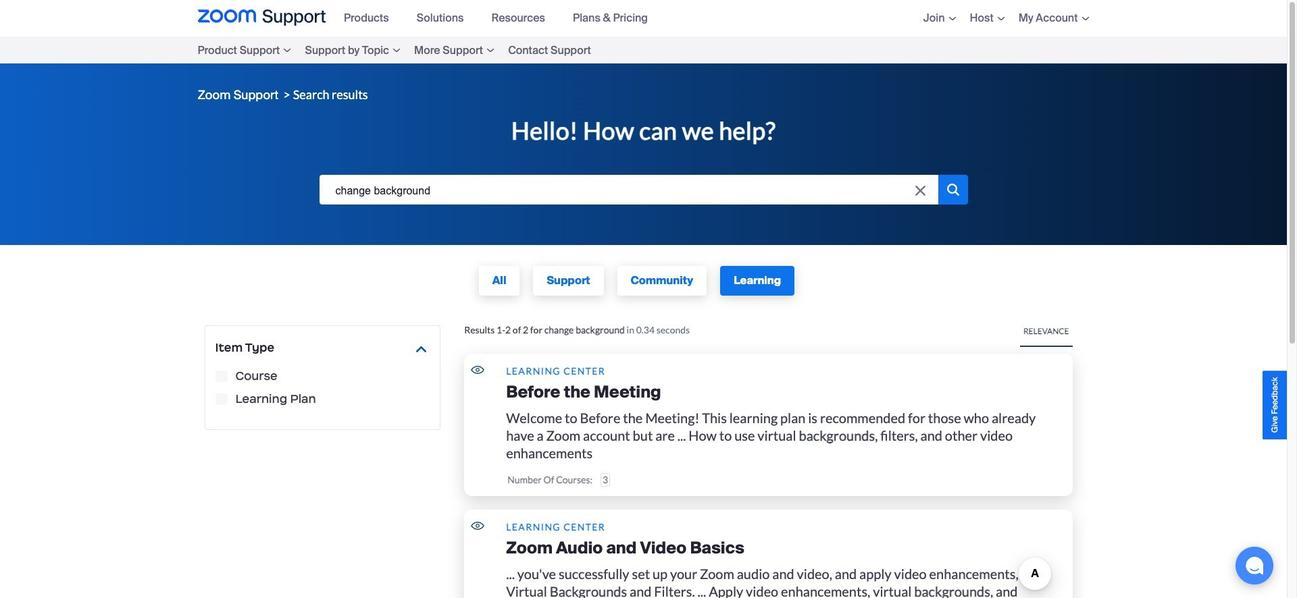 Task type: describe. For each thing, give the bounding box(es) containing it.
2 arrow up image from the top
[[417, 347, 427, 353]]

quickview image for heading for 2nd quickview icon from the bottom of the page
[[471, 366, 485, 374]]

Sort results by Relevance radio
[[1024, 325, 1070, 338]]

1 quickview image from the top
[[471, 366, 485, 374]]

open chat image
[[1246, 557, 1265, 576]]

heading for second quickview icon from the top of the page
[[506, 539, 1055, 559]]

Course 1 result button
[[215, 371, 227, 383]]



Task type: locate. For each thing, give the bounding box(es) containing it.
clear image
[[916, 186, 926, 196]]

quickview image
[[471, 366, 485, 374], [471, 523, 485, 531]]

1 arrow up image from the top
[[417, 345, 427, 355]]

0 vertical spatial quickview image
[[471, 366, 485, 374]]

group
[[215, 360, 430, 420]]

1 vertical spatial quickview image
[[471, 523, 485, 531]]

1 vertical spatial quickview image
[[471, 523, 485, 531]]

2 quickview image from the top
[[471, 523, 485, 531]]

0 vertical spatial heading
[[506, 382, 1055, 402]]

2 heading from the top
[[506, 539, 1055, 559]]

zoom support image
[[198, 9, 326, 27]]

quickview image for heading related to second quickview icon from the top of the page
[[471, 523, 485, 531]]

heading
[[506, 382, 1055, 402], [506, 539, 1055, 559]]

clear image
[[916, 186, 926, 196]]

1 vertical spatial heading
[[506, 539, 1055, 559]]

menu bar
[[336, 0, 668, 36], [904, 0, 1090, 36], [198, 36, 639, 64]]

1 quickview image from the top
[[471, 366, 485, 374]]

None search field
[[319, 175, 938, 207]]

quickview image
[[471, 366, 485, 374], [471, 523, 485, 531]]

search image
[[947, 184, 959, 196], [947, 184, 959, 196]]

Search text field
[[319, 175, 938, 207]]

arrow up image
[[417, 345, 427, 355], [417, 347, 427, 353]]

2 quickview image from the top
[[471, 523, 485, 531]]

heading for 2nd quickview icon from the bottom of the page
[[506, 382, 1055, 402]]

0 vertical spatial quickview image
[[471, 366, 485, 374]]

1 heading from the top
[[506, 382, 1055, 402]]

Learning Plan 1 result button
[[215, 394, 227, 406]]



Task type: vqa. For each thing, say whether or not it's contained in the screenshot.
search box
yes



